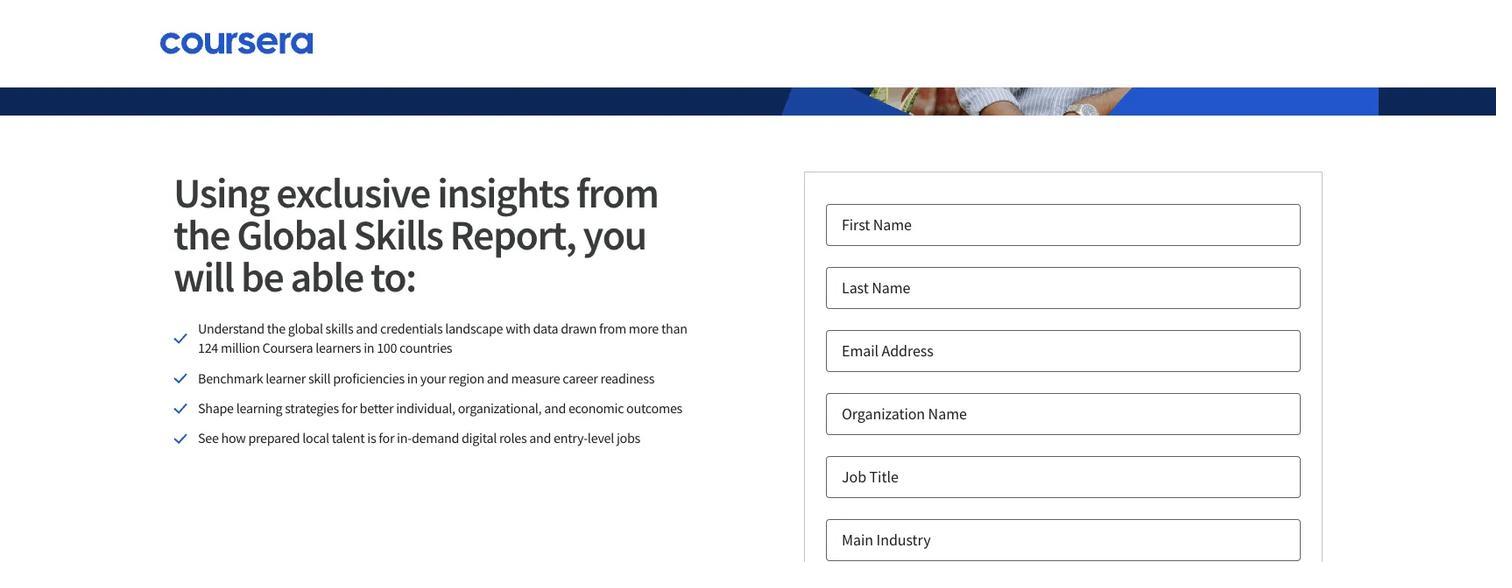 Task type: describe. For each thing, give the bounding box(es) containing it.
proficiencies
[[333, 370, 405, 388]]

outcomes
[[627, 400, 683, 418]]

Organization Name text field
[[826, 394, 1301, 436]]

organizational,
[[458, 400, 542, 418]]

how
[[221, 430, 246, 448]]

and up entry-
[[544, 400, 566, 418]]

countries
[[400, 340, 452, 357]]

global
[[288, 320, 323, 338]]

title
[[870, 468, 899, 488]]

last name
[[842, 279, 911, 298]]

using
[[173, 167, 269, 219]]

measure
[[511, 370, 560, 388]]

skills
[[354, 209, 443, 262]]

with
[[506, 320, 531, 338]]

landscape
[[445, 320, 503, 338]]

learning
[[236, 400, 282, 418]]

in inside "understand the global skills and credentials landscape with data drawn from more than 124 million coursera learners in 100 countries"
[[364, 340, 374, 357]]

1 horizontal spatial for
[[379, 430, 394, 448]]

learners
[[316, 340, 361, 357]]

using exclusive insights from the global skills report, you will be able to:
[[173, 167, 658, 304]]

roles
[[499, 430, 527, 448]]

Last Name text field
[[826, 268, 1301, 310]]

benchmark learner skill proficiencies in your region and measure career readiness
[[198, 370, 655, 388]]

drawn
[[561, 320, 597, 338]]

benchmark
[[198, 370, 263, 388]]

first
[[842, 216, 870, 235]]

understand the global skills and credentials landscape with data drawn from more than 124 million coursera learners in 100 countries
[[198, 320, 688, 357]]

email address
[[842, 342, 934, 361]]

and right 'roles'
[[529, 430, 551, 448]]

first name
[[842, 216, 912, 235]]

see
[[198, 430, 219, 448]]

main industry
[[842, 531, 931, 551]]

to:
[[371, 251, 416, 304]]

and inside "understand the global skills and credentials landscape with data drawn from more than 124 million coursera learners in 100 countries"
[[356, 320, 378, 338]]

than
[[661, 320, 688, 338]]

name for first name
[[873, 216, 912, 235]]

main
[[842, 531, 874, 551]]

shape learning strategies for better individual, organizational, and economic outcomes
[[198, 400, 683, 418]]

name for organization name
[[928, 405, 967, 425]]

data
[[533, 320, 558, 338]]

better
[[360, 400, 394, 418]]

report,
[[450, 209, 576, 262]]

be
[[241, 251, 283, 304]]

skills
[[326, 320, 353, 338]]

from inside "understand the global skills and credentials landscape with data drawn from more than 124 million coursera learners in 100 countries"
[[599, 320, 626, 338]]

is
[[367, 430, 376, 448]]

talent
[[332, 430, 365, 448]]



Task type: locate. For each thing, give the bounding box(es) containing it.
the up 'coursera'
[[267, 320, 286, 338]]

2 vertical spatial name
[[928, 405, 967, 425]]

name right "last"
[[872, 279, 911, 298]]

readiness
[[601, 370, 655, 388]]

0 vertical spatial in
[[364, 340, 374, 357]]

you
[[583, 209, 646, 262]]

entry-
[[554, 430, 588, 448]]

100
[[377, 340, 397, 357]]

industry
[[877, 531, 931, 551]]

0 horizontal spatial for
[[342, 400, 357, 418]]

email
[[842, 342, 879, 361]]

level
[[588, 430, 614, 448]]

from inside using exclusive insights from the global skills report, you will be able to:
[[576, 167, 658, 219]]

name
[[873, 216, 912, 235], [872, 279, 911, 298], [928, 405, 967, 425]]

organization
[[842, 405, 925, 425]]

for
[[342, 400, 357, 418], [379, 430, 394, 448]]

more
[[629, 320, 659, 338]]

the
[[173, 209, 230, 262], [267, 320, 286, 338]]

0 horizontal spatial in
[[364, 340, 374, 357]]

demand
[[412, 430, 459, 448]]

in-
[[397, 430, 412, 448]]

in left 100
[[364, 340, 374, 357]]

jobs
[[617, 430, 640, 448]]

prepared
[[248, 430, 300, 448]]

124
[[198, 340, 218, 357]]

and right skills
[[356, 320, 378, 338]]

name for last name
[[872, 279, 911, 298]]

and up the organizational,
[[487, 370, 509, 388]]

from
[[576, 167, 658, 219], [599, 320, 626, 338]]

1 vertical spatial the
[[267, 320, 286, 338]]

address
[[882, 342, 934, 361]]

understand
[[198, 320, 264, 338]]

coursera logo image
[[159, 32, 314, 54]]

economic
[[569, 400, 624, 418]]

in left your
[[407, 370, 418, 388]]

job
[[842, 468, 867, 488]]

0 vertical spatial for
[[342, 400, 357, 418]]

learner
[[266, 370, 306, 388]]

in
[[364, 340, 374, 357], [407, 370, 418, 388]]

your
[[420, 370, 446, 388]]

able
[[290, 251, 364, 304]]

0 vertical spatial name
[[873, 216, 912, 235]]

exclusive
[[276, 167, 430, 219]]

1 vertical spatial for
[[379, 430, 394, 448]]

and
[[356, 320, 378, 338], [487, 370, 509, 388], [544, 400, 566, 418], [529, 430, 551, 448]]

digital
[[462, 430, 497, 448]]

organization name
[[842, 405, 967, 425]]

0 vertical spatial from
[[576, 167, 658, 219]]

region
[[449, 370, 484, 388]]

coursera
[[263, 340, 313, 357]]

see how prepared local talent is for in-demand digital roles and entry-level jobs
[[198, 430, 640, 448]]

the left be
[[173, 209, 230, 262]]

name right organization
[[928, 405, 967, 425]]

for left better
[[342, 400, 357, 418]]

skill
[[308, 370, 331, 388]]

career
[[563, 370, 598, 388]]

local
[[302, 430, 329, 448]]

0 horizontal spatial the
[[173, 209, 230, 262]]

strategies
[[285, 400, 339, 418]]

0 vertical spatial the
[[173, 209, 230, 262]]

Email Address email field
[[826, 331, 1301, 373]]

First Name text field
[[826, 205, 1301, 247]]

global
[[237, 209, 346, 262]]

1 vertical spatial from
[[599, 320, 626, 338]]

1 vertical spatial name
[[872, 279, 911, 298]]

shape
[[198, 400, 234, 418]]

will
[[173, 251, 234, 304]]

last
[[842, 279, 869, 298]]

job title
[[842, 468, 899, 488]]

1 horizontal spatial the
[[267, 320, 286, 338]]

individual,
[[396, 400, 455, 418]]

Job Title text field
[[826, 457, 1301, 499]]

for right "is"
[[379, 430, 394, 448]]

the inside "understand the global skills and credentials landscape with data drawn from more than 124 million coursera learners in 100 countries"
[[267, 320, 286, 338]]

1 horizontal spatial in
[[407, 370, 418, 388]]

credentials
[[380, 320, 443, 338]]

name right first
[[873, 216, 912, 235]]

insights
[[437, 167, 569, 219]]

the inside using exclusive insights from the global skills report, you will be able to:
[[173, 209, 230, 262]]

1 vertical spatial in
[[407, 370, 418, 388]]

million
[[221, 340, 260, 357]]



Task type: vqa. For each thing, say whether or not it's contained in the screenshot.
the leftmost content
no



